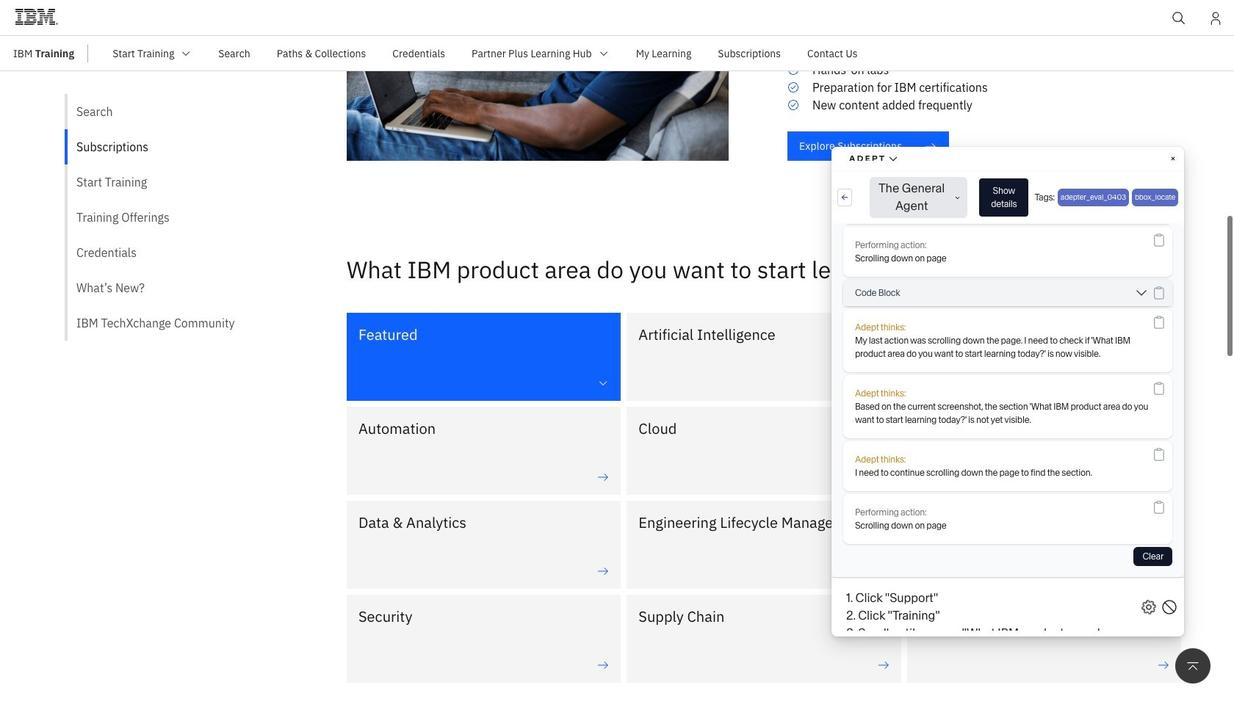 Task type: locate. For each thing, give the bounding box(es) containing it.
ibm platform name element
[[0, 0, 1234, 42], [0, 36, 1234, 71], [99, 36, 1234, 71]]

search image
[[1172, 11, 1186, 26]]



Task type: describe. For each thing, give the bounding box(es) containing it.
start training image
[[180, 47, 192, 59]]

partner plus learning hub image
[[598, 47, 610, 59]]

notifications image
[[1208, 11, 1223, 26]]

scroll to top image
[[1186, 659, 1200, 674]]



Task type: vqa. For each thing, say whether or not it's contained in the screenshot.
Partner Plus Learning Hub image
yes



